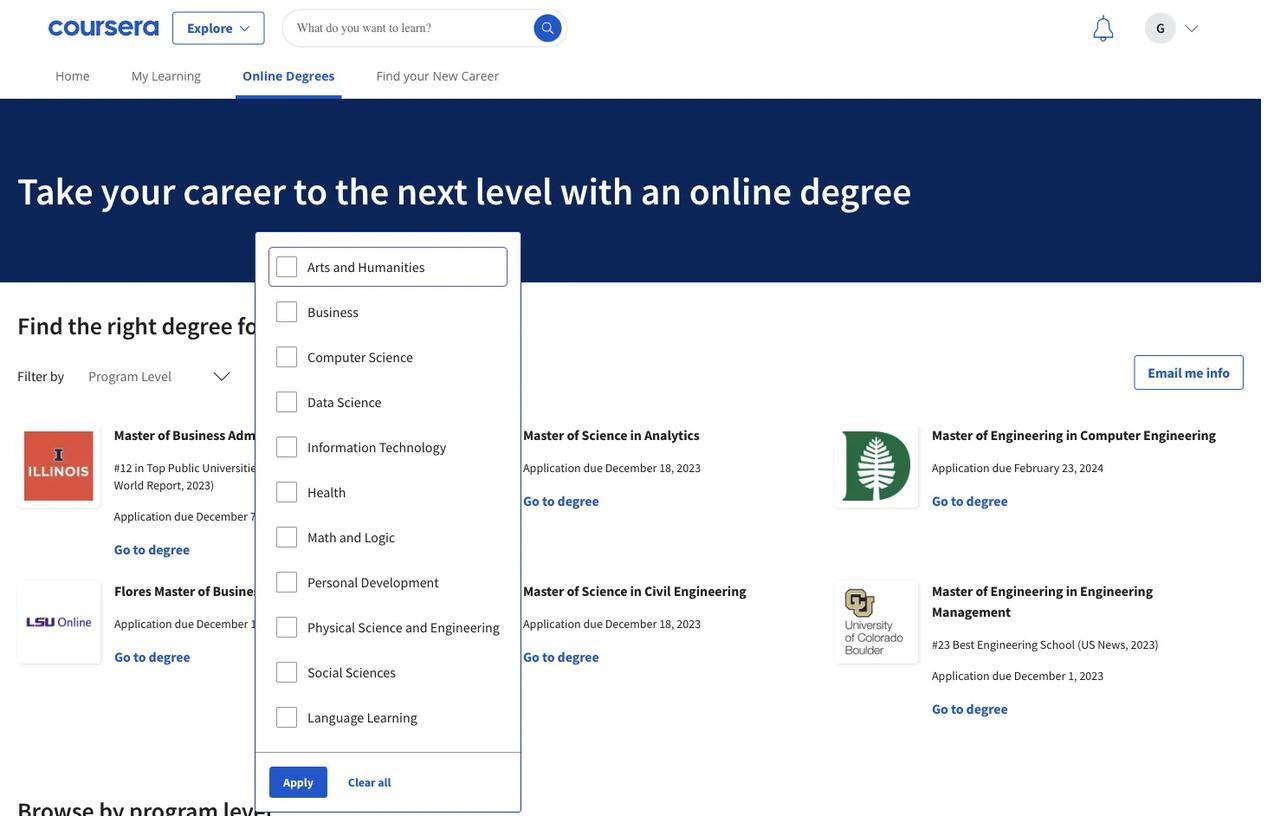 Task type: vqa. For each thing, say whether or not it's contained in the screenshot.
The Learner for Larry
no



Task type: describe. For each thing, give the bounding box(es) containing it.
science left civil
[[582, 582, 628, 600]]

online
[[243, 68, 283, 84]]

subject button
[[255, 355, 378, 397]]

application due december 1, 2023
[[932, 668, 1104, 684]]

physical
[[308, 619, 355, 636]]

#23
[[932, 637, 950, 652]]

december left 7,
[[196, 509, 248, 524]]

your for new
[[404, 68, 430, 84]]

december down #23 best engineering school (us news, 2023)
[[1014, 668, 1066, 684]]

learning for language learning
[[367, 709, 417, 726]]

0 vertical spatial administration
[[228, 426, 318, 444]]

take your career to the next level with an online degree
[[17, 166, 912, 214]]

science for physical science and engineering
[[358, 619, 403, 636]]

online degrees link
[[236, 56, 342, 99]]

you
[[272, 311, 310, 341]]

filter
[[17, 367, 47, 385]]

in for master of engineering in engineering management
[[1066, 582, 1078, 600]]

news
[[344, 460, 372, 476]]

engineering up application due february 23, 2024
[[991, 426, 1063, 444]]

health
[[308, 483, 346, 501]]

(u.s.
[[318, 460, 342, 476]]

in for master of science in analytics
[[630, 426, 642, 444]]

sciences
[[345, 664, 396, 681]]

computer science
[[308, 348, 413, 366]]

in for master of science in civil engineering
[[630, 582, 642, 600]]

management
[[932, 603, 1011, 620]]

me
[[1185, 364, 1204, 381]]

physical science and engineering
[[308, 619, 500, 636]]

7,
[[250, 509, 259, 524]]

2023 for flores master of business administration
[[268, 616, 292, 632]]

science for data science
[[337, 393, 382, 411]]

application due december 18, 2023 for administration
[[114, 616, 292, 632]]

my learning
[[131, 68, 201, 84]]

apply button
[[269, 767, 327, 798]]

all
[[378, 775, 391, 790]]

1 vertical spatial the
[[68, 311, 102, 341]]

go to degree for master of engineering in computer engineering
[[932, 492, 1008, 509]]

home link
[[49, 56, 97, 95]]

new
[[433, 68, 458, 84]]

civil
[[645, 582, 671, 600]]

0 vertical spatial the
[[335, 166, 389, 214]]

1 vertical spatial business
[[172, 426, 225, 444]]

with
[[560, 166, 633, 214]]

find for find the right degree for you
[[17, 311, 63, 341]]

an
[[641, 166, 682, 214]]

university of illinois at urbana-champaign image
[[17, 425, 100, 508]]

by
[[50, 367, 64, 385]]

best
[[953, 637, 975, 652]]

logic
[[364, 528, 395, 546]]

humanities
[[358, 258, 425, 276]]

go for flores master of business administration
[[114, 648, 131, 665]]

due for flores master of business administration
[[175, 616, 194, 632]]

due for master of engineering in computer engineering
[[992, 460, 1012, 476]]

go for master of science in analytics
[[523, 492, 540, 509]]

report,
[[147, 477, 184, 493]]

december for master of science in analytics
[[605, 460, 657, 476]]

&
[[374, 460, 382, 476]]

clear all button
[[341, 767, 398, 798]]

#12 in top public universities in the u.s. (u.s. news & world report, 2023)
[[114, 460, 382, 493]]

application for master of engineering in computer engineering
[[932, 460, 990, 476]]

master of engineering in computer engineering
[[932, 426, 1216, 444]]

language learning
[[308, 709, 417, 726]]

email
[[1148, 364, 1182, 381]]

home
[[55, 68, 90, 84]]

technology
[[379, 438, 446, 456]]

engineering up #23 best engineering school (us news, 2023)
[[991, 582, 1063, 600]]

universities
[[202, 460, 262, 476]]

#23 best engineering school (us news, 2023)
[[932, 637, 1159, 652]]

1,
[[1068, 668, 1077, 684]]

go for master of science in civil engineering
[[523, 648, 540, 665]]

louisiana state university image for master of science in civil engineering
[[426, 580, 509, 664]]

school
[[1040, 637, 1075, 652]]

social
[[308, 664, 343, 681]]

clear
[[348, 775, 376, 790]]

top
[[147, 460, 166, 476]]

filter by
[[17, 367, 64, 385]]

master for master of engineering in computer engineering
[[932, 426, 973, 444]]

#12
[[114, 460, 132, 476]]

dartmouth college image
[[835, 425, 918, 508]]

master for master of science in civil engineering
[[523, 582, 564, 600]]

master for master of science in analytics
[[523, 426, 564, 444]]

engineering inside options list list box
[[430, 619, 500, 636]]

subject
[[265, 367, 309, 385]]

1 vertical spatial administration
[[268, 582, 359, 600]]

(us
[[1078, 637, 1096, 652]]

clear all
[[348, 775, 391, 790]]

development
[[361, 574, 439, 591]]

of for master of business administration (imba)
[[158, 426, 170, 444]]

1 vertical spatial computer
[[1080, 426, 1141, 444]]

my learning link
[[124, 56, 208, 95]]

master of engineering in engineering management
[[932, 582, 1153, 620]]

in for master of engineering in computer engineering
[[1066, 426, 1078, 444]]

of for master of science in analytics
[[567, 426, 579, 444]]

master for master of business administration (imba)
[[114, 426, 155, 444]]

email me info
[[1148, 364, 1230, 381]]

degrees
[[286, 68, 335, 84]]

apply
[[283, 775, 314, 790]]

data
[[308, 393, 334, 411]]

university of colorado boulder image
[[835, 580, 918, 664]]

2023 right 1,
[[1080, 668, 1104, 684]]

application due december 7, 2023
[[114, 509, 286, 524]]

information
[[308, 438, 376, 456]]

language
[[308, 709, 364, 726]]

master of business administration (imba)
[[114, 426, 361, 444]]

online degrees
[[243, 68, 335, 84]]

data science
[[308, 393, 382, 411]]

application due december 18, 2023 for analytics
[[523, 460, 701, 476]]



Task type: locate. For each thing, give the bounding box(es) containing it.
2023 for master of science in civil engineering
[[677, 616, 701, 632]]

find for find your new career
[[376, 68, 401, 84]]

master of science in civil engineering
[[523, 582, 746, 600]]

my
[[131, 68, 148, 84]]

of
[[158, 426, 170, 444], [567, 426, 579, 444], [976, 426, 988, 444], [198, 582, 210, 600], [567, 582, 579, 600], [976, 582, 988, 600]]

of for master of science in civil engineering
[[567, 582, 579, 600]]

administration
[[228, 426, 318, 444], [268, 582, 359, 600]]

23,
[[1062, 460, 1077, 476]]

0 horizontal spatial computer
[[308, 348, 366, 366]]

learning down sciences
[[367, 709, 417, 726]]

public
[[168, 460, 200, 476]]

news,
[[1098, 637, 1129, 652]]

science down personal development
[[358, 619, 403, 636]]

find up filter by
[[17, 311, 63, 341]]

application due december 18, 2023 for civil
[[523, 616, 701, 632]]

computer inside options list list box
[[308, 348, 366, 366]]

the left u.s.
[[276, 460, 293, 476]]

and right math
[[339, 528, 362, 546]]

go to degree for flores master of business administration
[[114, 648, 190, 665]]

the left "right"
[[68, 311, 102, 341]]

find the right degree for you
[[17, 311, 310, 341]]

math
[[308, 528, 337, 546]]

the
[[335, 166, 389, 214], [68, 311, 102, 341], [276, 460, 293, 476]]

engineering down development
[[430, 619, 500, 636]]

science
[[369, 348, 413, 366], [337, 393, 382, 411], [582, 426, 628, 444], [582, 582, 628, 600], [358, 619, 403, 636]]

engineering right civil
[[674, 582, 746, 600]]

master inside master of engineering in engineering management
[[932, 582, 973, 600]]

in left analytics
[[630, 426, 642, 444]]

find
[[376, 68, 401, 84], [17, 311, 63, 341]]

in up 23,
[[1066, 426, 1078, 444]]

master
[[114, 426, 155, 444], [523, 426, 564, 444], [932, 426, 973, 444], [154, 582, 195, 600], [523, 582, 564, 600], [932, 582, 973, 600]]

18, down flores master of business administration
[[251, 616, 266, 632]]

0 vertical spatial find
[[376, 68, 401, 84]]

right
[[107, 311, 157, 341]]

info
[[1207, 364, 1230, 381]]

2023 down analytics
[[677, 460, 701, 476]]

0 horizontal spatial 2023)
[[186, 477, 214, 493]]

your right take
[[101, 166, 175, 214]]

louisiana state university image for flores master of business administration
[[17, 580, 100, 664]]

business up public
[[172, 426, 225, 444]]

18, for analytics
[[659, 460, 675, 476]]

flores master of business administration
[[114, 582, 359, 600]]

engineering up application due december 1, 2023
[[977, 637, 1038, 652]]

master for master of engineering in engineering management
[[932, 582, 973, 600]]

18, for civil
[[659, 616, 675, 632]]

and down development
[[405, 619, 428, 636]]

2024
[[1080, 460, 1104, 476]]

18, for administration
[[251, 616, 266, 632]]

in right #12
[[134, 460, 144, 476]]

2 vertical spatial and
[[405, 619, 428, 636]]

master of science in analytics
[[523, 426, 700, 444]]

engineering down email me info
[[1144, 426, 1216, 444]]

1 horizontal spatial find
[[376, 68, 401, 84]]

administration up "physical" on the left bottom of page
[[268, 582, 359, 600]]

find left the new
[[376, 68, 401, 84]]

2023 left "physical" on the left bottom of page
[[268, 616, 292, 632]]

administration up u.s.
[[228, 426, 318, 444]]

louisiana state university image
[[426, 425, 509, 508], [17, 580, 100, 664], [426, 580, 509, 664]]

u.s.
[[295, 460, 315, 476]]

career
[[183, 166, 286, 214]]

computer
[[308, 348, 366, 366], [1080, 426, 1141, 444]]

2023) down public
[[186, 477, 214, 493]]

go to degree for master of science in civil engineering
[[523, 648, 599, 665]]

application for master of science in analytics
[[523, 460, 581, 476]]

december down master of science in civil engineering
[[605, 616, 657, 632]]

application due february 23, 2024
[[932, 460, 1104, 476]]

0 horizontal spatial find
[[17, 311, 63, 341]]

0 vertical spatial business
[[308, 303, 359, 321]]

and right arts
[[333, 258, 355, 276]]

application due december 18, 2023 down flores master of business administration
[[114, 616, 292, 632]]

1 horizontal spatial the
[[276, 460, 293, 476]]

actions toolbar
[[256, 752, 521, 812]]

and for logic
[[339, 528, 362, 546]]

december
[[605, 460, 657, 476], [196, 509, 248, 524], [196, 616, 248, 632], [605, 616, 657, 632], [1014, 668, 1066, 684]]

18,
[[659, 460, 675, 476], [251, 616, 266, 632], [659, 616, 675, 632]]

december for master of science in civil engineering
[[605, 616, 657, 632]]

take
[[17, 166, 93, 214]]

december down flores master of business administration
[[196, 616, 248, 632]]

analytics
[[645, 426, 700, 444]]

email me info button
[[1134, 355, 1244, 390]]

2023 down master of science in civil engineering
[[677, 616, 701, 632]]

the inside the #12 in top public universities in the u.s. (u.s. news & world report, 2023)
[[276, 460, 293, 476]]

degree
[[800, 166, 912, 214], [161, 311, 233, 341], [558, 492, 599, 509], [967, 492, 1008, 509], [148, 541, 190, 558], [149, 648, 190, 665], [558, 648, 599, 665], [967, 700, 1008, 717]]

engineering up news,
[[1080, 582, 1153, 600]]

(imba)
[[321, 426, 361, 444]]

personal
[[308, 574, 358, 591]]

1 vertical spatial find
[[17, 311, 63, 341]]

and for humanities
[[333, 258, 355, 276]]

social sciences
[[308, 664, 396, 681]]

options list list box
[[256, 232, 521, 752]]

due
[[583, 460, 603, 476], [992, 460, 1012, 476], [174, 509, 194, 524], [175, 616, 194, 632], [583, 616, 603, 632], [992, 668, 1012, 684]]

in up school
[[1066, 582, 1078, 600]]

to
[[294, 166, 327, 214], [542, 492, 555, 509], [951, 492, 964, 509], [133, 541, 146, 558], [133, 648, 146, 665], [542, 648, 555, 665], [951, 700, 964, 717]]

2023) inside the #12 in top public universities in the u.s. (u.s. news & world report, 2023)
[[186, 477, 214, 493]]

of for master of engineering in computer engineering
[[976, 426, 988, 444]]

go to degree for master of science in analytics
[[523, 492, 599, 509]]

0 vertical spatial your
[[404, 68, 430, 84]]

of inside master of engineering in engineering management
[[976, 582, 988, 600]]

1 vertical spatial and
[[339, 528, 362, 546]]

business down 7,
[[213, 582, 266, 600]]

learning inside options list list box
[[367, 709, 417, 726]]

1 vertical spatial 2023)
[[1131, 637, 1159, 652]]

2023 right 7,
[[262, 509, 286, 524]]

0 horizontal spatial the
[[68, 311, 102, 341]]

due for master of science in analytics
[[583, 460, 603, 476]]

application due december 18, 2023 down master of science in civil engineering
[[523, 616, 701, 632]]

find your new career
[[376, 68, 499, 84]]

0 horizontal spatial learning
[[152, 68, 201, 84]]

due down report,
[[174, 509, 194, 524]]

for
[[237, 311, 267, 341]]

1 horizontal spatial computer
[[1080, 426, 1141, 444]]

flores
[[114, 582, 151, 600]]

due down master of science in civil engineering
[[583, 616, 603, 632]]

1 horizontal spatial your
[[404, 68, 430, 84]]

1 vertical spatial learning
[[367, 709, 417, 726]]

1 vertical spatial your
[[101, 166, 175, 214]]

18, down civil
[[659, 616, 675, 632]]

due left february
[[992, 460, 1012, 476]]

application for flores master of business administration
[[114, 616, 172, 632]]

application for master of science in civil engineering
[[523, 616, 581, 632]]

the left next
[[335, 166, 389, 214]]

your left the new
[[404, 68, 430, 84]]

0 vertical spatial and
[[333, 258, 355, 276]]

science left analytics
[[582, 426, 628, 444]]

18, down analytics
[[659, 460, 675, 476]]

find your new career link
[[369, 56, 506, 95]]

2 horizontal spatial the
[[335, 166, 389, 214]]

in left u.s.
[[264, 460, 274, 476]]

of for master of engineering in engineering management
[[976, 582, 988, 600]]

online
[[689, 166, 792, 214]]

learning right the my
[[152, 68, 201, 84]]

2023)
[[186, 477, 214, 493], [1131, 637, 1159, 652]]

in inside master of engineering in engineering management
[[1066, 582, 1078, 600]]

february
[[1014, 460, 1060, 476]]

0 vertical spatial computer
[[308, 348, 366, 366]]

your for career
[[101, 166, 175, 214]]

coursera image
[[49, 14, 159, 42]]

due down master of science in analytics
[[583, 460, 603, 476]]

arts and humanities
[[308, 258, 425, 276]]

due for master of science in civil engineering
[[583, 616, 603, 632]]

science up data science
[[369, 348, 413, 366]]

2 vertical spatial business
[[213, 582, 266, 600]]

next
[[397, 166, 468, 214]]

0 vertical spatial learning
[[152, 68, 201, 84]]

louisiana state university image for master of science in analytics
[[426, 425, 509, 508]]

0 vertical spatial 2023)
[[186, 477, 214, 493]]

go for master of engineering in computer engineering
[[932, 492, 949, 509]]

go to degree
[[523, 492, 599, 509], [932, 492, 1008, 509], [114, 541, 190, 558], [114, 648, 190, 665], [523, 648, 599, 665], [932, 700, 1008, 717]]

2023) right news,
[[1131, 637, 1159, 652]]

computer up data science
[[308, 348, 366, 366]]

math and logic
[[308, 528, 395, 546]]

engineering
[[991, 426, 1063, 444], [1144, 426, 1216, 444], [674, 582, 746, 600], [991, 582, 1063, 600], [1080, 582, 1153, 600], [430, 619, 500, 636], [977, 637, 1038, 652]]

learning
[[152, 68, 201, 84], [367, 709, 417, 726]]

computer up "2024"
[[1080, 426, 1141, 444]]

information technology
[[308, 438, 446, 456]]

in
[[630, 426, 642, 444], [1066, 426, 1078, 444], [134, 460, 144, 476], [264, 460, 274, 476], [630, 582, 642, 600], [1066, 582, 1078, 600]]

december for flores master of business administration
[[196, 616, 248, 632]]

None search field
[[282, 9, 568, 47]]

science up (imba)
[[337, 393, 382, 411]]

personal development
[[308, 574, 439, 591]]

2 vertical spatial the
[[276, 460, 293, 476]]

application due december 18, 2023 down master of science in analytics
[[523, 460, 701, 476]]

career
[[461, 68, 499, 84]]

0 horizontal spatial your
[[101, 166, 175, 214]]

2023
[[677, 460, 701, 476], [262, 509, 286, 524], [268, 616, 292, 632], [677, 616, 701, 632], [1080, 668, 1104, 684]]

arts
[[308, 258, 330, 276]]

application
[[523, 460, 581, 476], [932, 460, 990, 476], [114, 509, 172, 524], [114, 616, 172, 632], [523, 616, 581, 632], [932, 668, 990, 684]]

due down #23 best engineering school (us news, 2023)
[[992, 668, 1012, 684]]

business inside options list list box
[[308, 303, 359, 321]]

business down arts
[[308, 303, 359, 321]]

december down master of science in analytics
[[605, 460, 657, 476]]

learning for my learning
[[152, 68, 201, 84]]

1 horizontal spatial 2023)
[[1131, 637, 1159, 652]]

world
[[114, 477, 144, 493]]

2023 for master of science in analytics
[[677, 460, 701, 476]]

level
[[475, 166, 553, 214]]

1 horizontal spatial learning
[[367, 709, 417, 726]]

due down flores master of business administration
[[175, 616, 194, 632]]

in left civil
[[630, 582, 642, 600]]

science for computer science
[[369, 348, 413, 366]]



